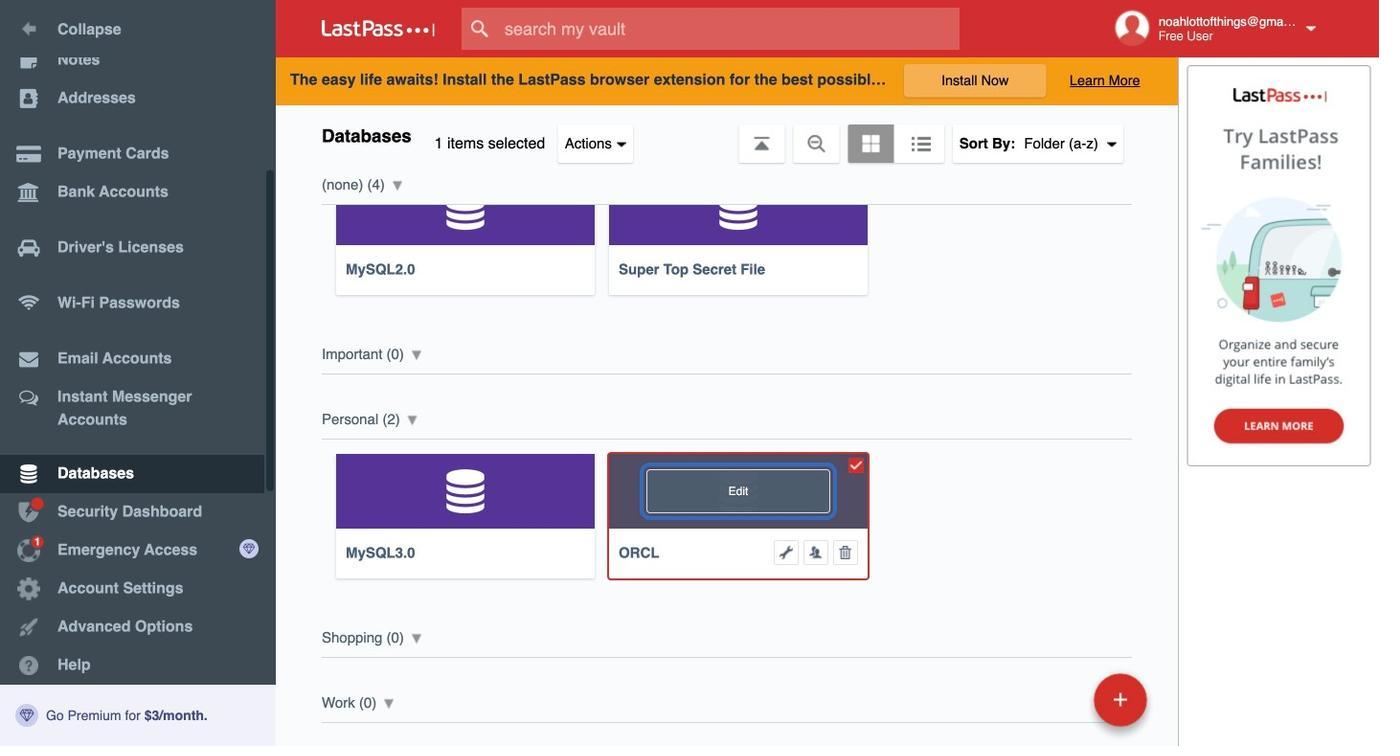 Task type: vqa. For each thing, say whether or not it's contained in the screenshot.
new item navigation
yes



Task type: describe. For each thing, give the bounding box(es) containing it.
new item navigation
[[1087, 668, 1159, 746]]

new item image
[[1114, 693, 1128, 707]]

Search search field
[[462, 8, 997, 50]]

search my vault text field
[[462, 8, 997, 50]]

vault options navigation
[[276, 105, 1178, 163]]

main navigation navigation
[[0, 0, 276, 746]]



Task type: locate. For each thing, give the bounding box(es) containing it.
lastpass image
[[322, 20, 435, 37]]



